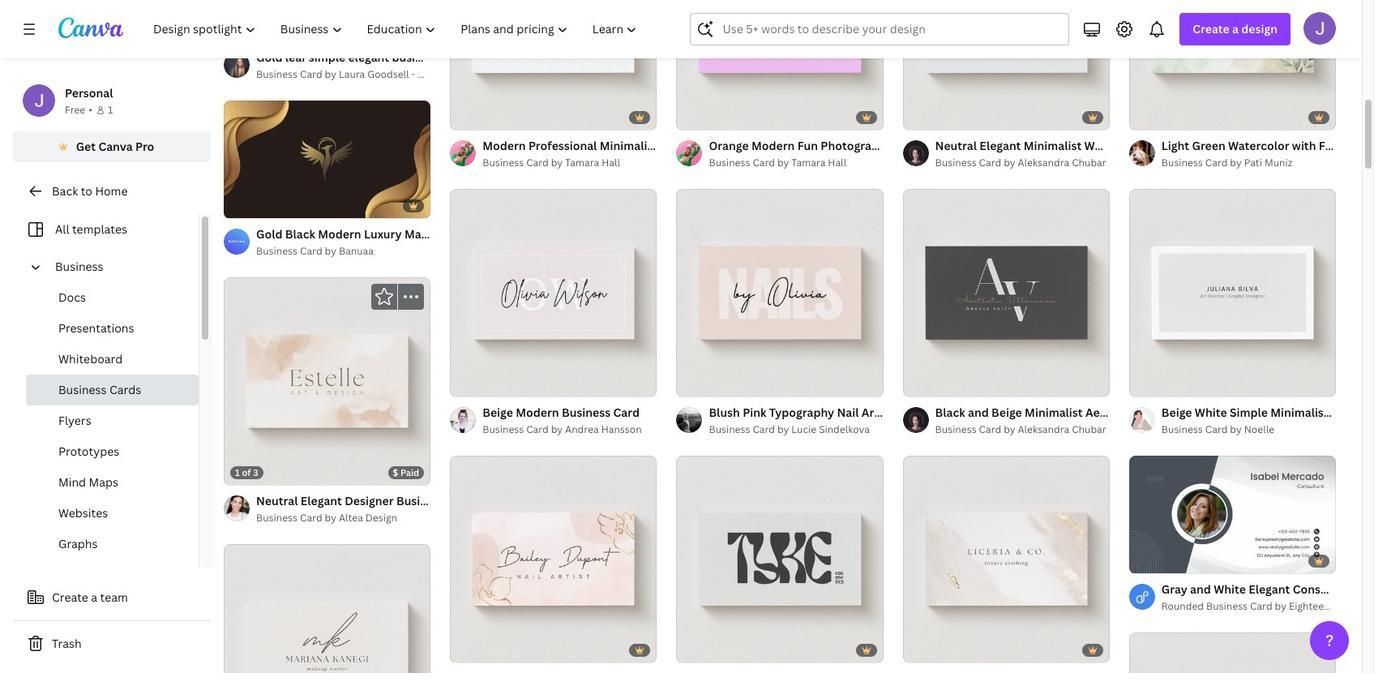 Task type: locate. For each thing, give the bounding box(es) containing it.
hall down orange modern fun photography business card link
[[828, 156, 847, 170]]

beige left white
[[1162, 404, 1193, 420]]

business
[[256, 67, 298, 81], [418, 67, 459, 81], [725, 138, 774, 154], [895, 138, 944, 154], [1179, 138, 1228, 154], [483, 156, 524, 170], [709, 156, 751, 170], [936, 156, 977, 170], [1162, 156, 1203, 170], [483, 227, 532, 242], [256, 244, 298, 258], [55, 259, 103, 274], [58, 382, 107, 397], [562, 404, 611, 420], [896, 404, 944, 420], [483, 422, 524, 436], [709, 422, 751, 436], [936, 422, 977, 436], [1162, 422, 1203, 436], [396, 493, 445, 508], [256, 511, 298, 524], [1207, 599, 1248, 613]]

gold black modern luxury manager area business card image
[[224, 100, 431, 219]]

of for modern professional minimalist real estate business card image
[[468, 111, 477, 123]]

neutral inside neutral elegant designer business card business card by altea design
[[256, 493, 298, 508]]

1 for neutral elegant minimalist wedding agency  business card image
[[914, 111, 919, 123]]

1 aleksandra from the top
[[1018, 156, 1070, 170]]

1 of 2
[[235, 199, 258, 211], [1141, 554, 1164, 566]]

2 business card by aleksandra chubar link from the top
[[936, 421, 1110, 438]]

0 horizontal spatial elegant
[[301, 493, 342, 508]]

hall inside the modern professional minimalist real estate business card business card by tamara hall
[[602, 156, 620, 170]]

by inside blush pink typography nail artist business card business card by lucie sindelkova
[[778, 422, 789, 436]]

laura
[[339, 67, 365, 81]]

0 horizontal spatial minimalist
[[600, 138, 658, 154]]

1
[[108, 103, 113, 117], [462, 111, 466, 123], [688, 111, 693, 123], [914, 111, 919, 123], [1141, 111, 1146, 123], [235, 199, 240, 211], [462, 377, 466, 389], [688, 377, 693, 389], [914, 377, 919, 389], [1141, 377, 1146, 389], [235, 466, 240, 478], [1141, 554, 1146, 566], [462, 643, 466, 655], [688, 643, 693, 655], [914, 643, 919, 655]]

create for create a design
[[1193, 21, 1230, 36]]

white
[[1195, 404, 1227, 420]]

beige white simple minimalist business card image
[[1130, 189, 1336, 396]]

gold black modern luxury manager area business card business card by banuaa
[[256, 227, 561, 258]]

get
[[76, 139, 96, 154]]

3 for business card by altea design link
[[253, 466, 258, 478]]

None search field
[[691, 13, 1070, 45]]

2 gold from the top
[[256, 227, 283, 242]]

minimalist up noelle
[[1271, 404, 1329, 420]]

prototypes link
[[26, 436, 199, 467]]

0 vertical spatial $
[[414, 23, 419, 35]]

0 vertical spatial neutral
[[936, 138, 977, 154]]

1 of 3 for black & beige simple typography cosmetic brand business card image
[[688, 643, 711, 655]]

cream black minimalist modern monogram letter initial business card image
[[1130, 633, 1336, 673]]

luxury
[[364, 227, 402, 242]]

1 vertical spatial 2
[[1159, 554, 1164, 566]]

beige
[[483, 404, 513, 420], [1162, 404, 1193, 420]]

0 vertical spatial business card by aleksandra chubar link
[[936, 155, 1110, 171]]

2 horizontal spatial minimalist
[[1271, 404, 1329, 420]]

a inside button
[[91, 590, 97, 605]]

-
[[412, 67, 415, 81]]

0 horizontal spatial business card by tamara hall link
[[483, 155, 657, 171]]

business card by banuaa link
[[256, 244, 431, 260]]

1 of 2 link for rounded business card by eighteen std
[[1130, 455, 1336, 574]]

1 of 3 for pink gold abstract watercolor nail artist business card image on the bottom of page
[[462, 643, 485, 655]]

1 horizontal spatial business card by tamara hall link
[[709, 155, 884, 171]]

3 for business card by aleksandra chubar link associated with black and beige minimalist aesthetic initials beauty salon business card image
[[932, 377, 938, 389]]

3 for business card by aleksandra chubar link corresponding to neutral elegant minimalist wedding agency  business card image
[[932, 111, 938, 123]]

beige for beige modern business card
[[483, 404, 513, 420]]

by inside neutral elegant designer business card business card by altea design
[[325, 511, 337, 524]]

academy
[[496, 67, 539, 81]]

websites link
[[26, 498, 199, 529]]

elegant up business card by altea design link
[[301, 493, 342, 508]]

elegant inside neutral elegant designer business card business card by altea design
[[301, 493, 342, 508]]

gold left leaf
[[256, 49, 283, 65]]

team
[[100, 590, 128, 605]]

back
[[52, 183, 78, 199]]

1 for beige white simple minimalist business card image
[[1141, 377, 1146, 389]]

typography
[[769, 404, 835, 420]]

flowers
[[1319, 138, 1362, 154]]

whiteboard link
[[26, 344, 199, 375]]

flyers link
[[26, 405, 199, 436]]

1 for gold black modern luxury manager area business card image
[[235, 199, 240, 211]]

1 horizontal spatial create
[[1193, 21, 1230, 36]]

cards
[[109, 382, 141, 397]]

neutral elegant minimalist wedding agency  business card image
[[903, 0, 1110, 130]]

aleksandra
[[1018, 156, 1070, 170], [1018, 422, 1070, 436]]

gold inside gold leaf simple elegant business card business card by laura goodsell - business design academy
[[256, 49, 283, 65]]

1 vertical spatial gold
[[256, 227, 283, 242]]

minimalist left the wedding at the top right of the page
[[1024, 138, 1082, 154]]

tamara down professional at the top of the page
[[565, 156, 599, 170]]

0 horizontal spatial $
[[393, 466, 398, 478]]

of for neutral elegant minimalist wedding agency  business card image
[[921, 111, 930, 123]]

neutral inside neutral elegant minimalist wedding agency  business card business card by aleksandra chubar
[[936, 138, 977, 154]]

gold left black
[[256, 227, 283, 242]]

1 of 2 for business card by banuaa
[[235, 199, 258, 211]]

prototypes
[[58, 444, 119, 459]]

2 hall from the left
[[828, 156, 847, 170]]

neutral
[[936, 138, 977, 154], [256, 493, 298, 508]]

1 of 3 for blush pink typography nail artist business card image
[[688, 377, 711, 389]]

modern left "fun" at the top right of page
[[752, 138, 795, 154]]

elegant luxury brand neutral business card with gold foil image
[[903, 455, 1110, 662]]

a left team
[[91, 590, 97, 605]]

pro
[[135, 139, 154, 154]]

$
[[414, 23, 419, 35], [393, 466, 398, 478]]

1 vertical spatial $
[[393, 466, 398, 478]]

gold for gold black modern luxury manager area business card
[[256, 227, 283, 242]]

artist
[[862, 404, 893, 420]]

2 beige from the left
[[1162, 404, 1193, 420]]

0 vertical spatial elegant
[[980, 138, 1021, 154]]

neutral elegant designer business card link
[[256, 492, 474, 510]]

1 vertical spatial 1 of 2 link
[[1130, 455, 1336, 574]]

neutral for neutral elegant designer business card
[[256, 493, 298, 508]]

fun
[[798, 138, 818, 154]]

0 horizontal spatial tamara
[[565, 156, 599, 170]]

1 for light green watercolor with flowers business card image on the top of the page
[[1141, 111, 1146, 123]]

modern inside gold black modern luxury manager area business card business card by banuaa
[[318, 227, 361, 242]]

of for beige modern business card "image"
[[468, 377, 477, 389]]

1 horizontal spatial elegant
[[980, 138, 1021, 154]]

hall inside orange modern fun photography business card business card by tamara hall
[[828, 156, 847, 170]]

1 tamara from the left
[[565, 156, 599, 170]]

modern left professional at the top of the page
[[483, 138, 526, 154]]

wedding
[[1085, 138, 1133, 154]]

1 vertical spatial 1 of 2
[[1141, 554, 1164, 566]]

create left team
[[52, 590, 88, 605]]

2 tamara from the left
[[792, 156, 826, 170]]

1 vertical spatial design
[[366, 511, 397, 524]]

of
[[468, 111, 477, 123], [695, 111, 704, 123], [921, 111, 930, 123], [1148, 111, 1157, 123], [242, 199, 251, 211], [468, 377, 477, 389], [695, 377, 704, 389], [921, 377, 930, 389], [1148, 377, 1157, 389], [242, 466, 251, 478], [1148, 554, 1157, 566], [468, 643, 477, 655], [695, 643, 704, 655], [921, 643, 930, 655]]

0 horizontal spatial design
[[366, 511, 397, 524]]

0 vertical spatial 1 of 2
[[235, 199, 258, 211]]

gold for gold leaf simple elegant business card
[[256, 49, 283, 65]]

create
[[1193, 21, 1230, 36], [52, 590, 88, 605]]

modern inside beige modern business card business card by andrea hansson
[[516, 404, 559, 420]]

rounded
[[1162, 599, 1204, 613]]

of for the 'gray and white elegant consultant rounded business card landscape' image
[[1148, 554, 1157, 566]]

beige modern business card business card by andrea hansson
[[483, 404, 642, 436]]

2 for business card by banuaa
[[253, 199, 258, 211]]

blush pink typography nail artist business card business card by lucie sindelkova
[[709, 404, 973, 436]]

altea
[[339, 511, 363, 524]]

blush pink typography nail artist business card image
[[677, 189, 884, 396]]

minimalist inside the modern professional minimalist real estate business card business card by tamara hall
[[600, 138, 658, 154]]

gold inside gold black modern luxury manager area business card business card by banuaa
[[256, 227, 283, 242]]

$ paid
[[393, 466, 419, 478]]

by
[[325, 67, 337, 81], [551, 156, 563, 170], [778, 156, 789, 170], [1004, 156, 1016, 170], [1231, 156, 1242, 170], [325, 244, 337, 258], [551, 422, 563, 436], [778, 422, 789, 436], [1004, 422, 1016, 436], [1231, 422, 1242, 436], [325, 511, 337, 524], [1275, 599, 1287, 613]]

1 horizontal spatial 1 of 2
[[1141, 554, 1164, 566]]

presentations
[[58, 320, 134, 336]]

minimalist inside beige white simple minimalist busines business card by noelle
[[1271, 404, 1329, 420]]

a inside dropdown button
[[1233, 21, 1239, 36]]

1 gold from the top
[[256, 49, 283, 65]]

1 horizontal spatial $
[[414, 23, 419, 35]]

1 vertical spatial create
[[52, 590, 88, 605]]

1 for the 'gray and white elegant consultant rounded business card landscape' image
[[1141, 554, 1146, 566]]

0 horizontal spatial 2
[[253, 199, 258, 211]]

create a design button
[[1180, 13, 1291, 45]]

design inside neutral elegant designer business card business card by altea design
[[366, 511, 397, 524]]

orange modern fun photography business card link
[[709, 137, 973, 155]]

0 horizontal spatial 1 of 2
[[235, 199, 258, 211]]

a left the design
[[1233, 21, 1239, 36]]

business card by aleksandra chubar link for black and beige minimalist aesthetic initials beauty salon business card image
[[936, 421, 1110, 438]]

hall down modern professional minimalist real estate business card link
[[602, 156, 620, 170]]

1 vertical spatial aleksandra
[[1018, 422, 1070, 436]]

1 of 3
[[462, 111, 485, 123], [688, 111, 711, 123], [914, 111, 938, 123], [1141, 111, 1164, 123], [462, 377, 485, 389], [688, 377, 711, 389], [914, 377, 938, 389], [1141, 377, 1164, 389], [235, 466, 258, 478], [462, 643, 485, 655], [688, 643, 711, 655], [914, 643, 938, 655]]

beige up business card by andrea hansson link
[[483, 404, 513, 420]]

all templates
[[55, 221, 127, 237]]

1 of 2 link
[[224, 100, 431, 219], [1130, 455, 1336, 574]]

1 vertical spatial neutral
[[256, 493, 298, 508]]

design
[[1242, 21, 1278, 36]]

1 horizontal spatial beige
[[1162, 404, 1193, 420]]

nude neutral elegant minimalist makeup master professional name business card image
[[224, 544, 431, 673]]

1 horizontal spatial hall
[[828, 156, 847, 170]]

black & beige simple typography cosmetic brand business card image
[[677, 455, 884, 662]]

business card by tamara hall link down professional at the top of the page
[[483, 155, 657, 171]]

0 vertical spatial a
[[1233, 21, 1239, 36]]

$ left the paid
[[393, 466, 398, 478]]

business card by tamara hall link down "fun" at the top right of page
[[709, 155, 884, 171]]

1 chubar from the top
[[1072, 156, 1107, 170]]

modern up business card by andrea hansson link
[[516, 404, 559, 420]]

graphs
[[58, 536, 98, 551]]

mind maps link
[[26, 467, 199, 498]]

minimalist inside neutral elegant minimalist wedding agency  business card business card by aleksandra chubar
[[1024, 138, 1082, 154]]

beige white simple minimalist busines link
[[1162, 404, 1375, 421]]

0 vertical spatial aleksandra
[[1018, 156, 1070, 170]]

create a team button
[[13, 581, 211, 614]]

1 hall from the left
[[602, 156, 620, 170]]

modern up business card by banuaa link
[[318, 227, 361, 242]]

1 for black and beige minimalist aesthetic initials beauty salon business card image
[[914, 377, 919, 389]]

create left the design
[[1193, 21, 1230, 36]]

0 horizontal spatial neutral
[[256, 493, 298, 508]]

create inside button
[[52, 590, 88, 605]]

0 horizontal spatial create
[[52, 590, 88, 605]]

1 vertical spatial elegant
[[301, 493, 342, 508]]

1 horizontal spatial minimalist
[[1024, 138, 1082, 154]]

0 vertical spatial create
[[1193, 21, 1230, 36]]

design down the designer
[[366, 511, 397, 524]]

$ up business
[[414, 23, 419, 35]]

of for black and beige minimalist aesthetic initials beauty salon business card image
[[921, 377, 930, 389]]

0 horizontal spatial a
[[91, 590, 97, 605]]

1 vertical spatial a
[[91, 590, 97, 605]]

0 vertical spatial 1 of 2 link
[[224, 100, 431, 219]]

1 for beige modern business card "image"
[[462, 377, 466, 389]]

std
[[1333, 599, 1349, 613]]

2 chubar from the top
[[1072, 422, 1107, 436]]

2 business card by tamara hall link from the left
[[709, 155, 884, 171]]

modern inside the modern professional minimalist real estate business card business card by tamara hall
[[483, 138, 526, 154]]

elegant down neutral elegant minimalist wedding agency  business card image
[[980, 138, 1021, 154]]

tamara down "fun" at the top right of page
[[792, 156, 826, 170]]

hall
[[602, 156, 620, 170], [828, 156, 847, 170]]

1 business card by aleksandra chubar link from the top
[[936, 155, 1110, 171]]

agency
[[1136, 138, 1176, 154]]

1 horizontal spatial 1 of 2 link
[[1130, 455, 1336, 574]]

1 horizontal spatial a
[[1233, 21, 1239, 36]]

beige inside beige modern business card business card by andrea hansson
[[483, 404, 513, 420]]

beige inside beige white simple minimalist busines business card by noelle
[[1162, 404, 1193, 420]]

1 business card by tamara hall link from the left
[[483, 155, 657, 171]]

of for blush pink typography nail artist business card image
[[695, 377, 704, 389]]

1 horizontal spatial neutral
[[936, 138, 977, 154]]

0 horizontal spatial 1 of 2 link
[[224, 100, 431, 219]]

pink gold abstract watercolor nail artist business card image
[[450, 455, 657, 662]]

0 horizontal spatial hall
[[602, 156, 620, 170]]

1 vertical spatial business card by aleksandra chubar link
[[936, 421, 1110, 438]]

all
[[55, 221, 69, 237]]

•
[[89, 103, 92, 117]]

minimalist left real
[[600, 138, 658, 154]]

0 vertical spatial gold
[[256, 49, 283, 65]]

goodsell
[[368, 67, 409, 81]]

tamara inside orange modern fun photography business card business card by tamara hall
[[792, 156, 826, 170]]

1 horizontal spatial design
[[461, 67, 493, 81]]

by inside gold black modern luxury manager area business card business card by banuaa
[[325, 244, 337, 258]]

aleksandra inside neutral elegant minimalist wedding agency  business card business card by aleksandra chubar
[[1018, 156, 1070, 170]]

design down card
[[461, 67, 493, 81]]

1 of 3 for elegant luxury brand neutral business card with gold foil image
[[914, 643, 938, 655]]

beige modern business card link
[[483, 404, 642, 421]]

modern inside orange modern fun photography business card business card by tamara hall
[[752, 138, 795, 154]]

0 vertical spatial design
[[461, 67, 493, 81]]

tamara inside the modern professional minimalist real estate business card business card by tamara hall
[[565, 156, 599, 170]]

manager
[[405, 227, 453, 242]]

of for black & beige simple typography cosmetic brand business card image
[[695, 643, 704, 655]]

0 vertical spatial 2
[[253, 199, 258, 211]]

of for orange modern fun photography business card on the top of page
[[695, 111, 704, 123]]

rounded business card by eighteen std link
[[1162, 599, 1349, 615]]

card inside beige white simple minimalist busines business card by noelle
[[1206, 422, 1228, 436]]

1 horizontal spatial tamara
[[792, 156, 826, 170]]

2 for rounded business card by eighteen std
[[1159, 554, 1164, 566]]

1 of 2 link for business card by banuaa
[[224, 100, 431, 219]]

tamara
[[565, 156, 599, 170], [792, 156, 826, 170]]

2
[[253, 199, 258, 211], [1159, 554, 1164, 566]]

create a team
[[52, 590, 128, 605]]

0 vertical spatial chubar
[[1072, 156, 1107, 170]]

0 horizontal spatial beige
[[483, 404, 513, 420]]

1 for pink gold abstract watercolor nail artist business card image on the bottom of page
[[462, 643, 466, 655]]

of for elegant luxury brand neutral business card with gold foil image
[[921, 643, 930, 655]]

watercolor
[[1229, 138, 1290, 154]]

1 of 3 for beige modern business card "image"
[[462, 377, 485, 389]]

canva
[[98, 139, 133, 154]]

1 vertical spatial chubar
[[1072, 422, 1107, 436]]

create inside dropdown button
[[1193, 21, 1230, 36]]

eighteen
[[1289, 599, 1330, 613]]

design
[[461, 67, 493, 81], [366, 511, 397, 524]]

1 beige from the left
[[483, 404, 513, 420]]

elegant inside neutral elegant minimalist wedding agency  business card business card by aleksandra chubar
[[980, 138, 1021, 154]]

business card by lucie sindelkova link
[[709, 421, 884, 438]]

1 horizontal spatial 2
[[1159, 554, 1164, 566]]

rounded business card by eighteen std
[[1162, 599, 1349, 613]]



Task type: vqa. For each thing, say whether or not it's contained in the screenshot.
Back to Home
yes



Task type: describe. For each thing, give the bounding box(es) containing it.
3 for business card by tamara hall link for modern
[[706, 111, 711, 123]]

real
[[661, 138, 684, 154]]

get canva pro button
[[13, 131, 211, 162]]

beige white simple minimalist busines business card by noelle
[[1162, 404, 1375, 436]]

home
[[95, 183, 128, 199]]

by inside the modern professional minimalist real estate business card business card by tamara hall
[[551, 156, 563, 170]]

all templates link
[[23, 214, 189, 245]]

business cards
[[58, 382, 141, 397]]

business card by tamara hall link for professional
[[483, 155, 657, 171]]

business card by andrea hansson link
[[483, 421, 642, 438]]

minimalist for wedding
[[1024, 138, 1082, 154]]

gold leaf simple elegant business card business card by laura goodsell - business design academy
[[256, 49, 539, 81]]

simple
[[309, 49, 346, 65]]

beige for beige white simple minimalist busines
[[1162, 404, 1193, 420]]

by inside gold leaf simple elegant business card business card by laura goodsell - business design academy
[[325, 67, 337, 81]]

3 for business card by andrea hansson link
[[480, 377, 485, 389]]

busines
[[1332, 404, 1375, 420]]

muniz
[[1265, 156, 1293, 170]]

blush pink typography nail artist business card link
[[709, 404, 973, 421]]

business card by laura goodsell - business design academy link
[[256, 66, 539, 83]]

neutral elegant minimalist wedding agency  business card business card by aleksandra chubar
[[936, 138, 1257, 170]]

elegant for designer
[[301, 493, 342, 508]]

presentations link
[[26, 313, 199, 344]]

by inside beige modern business card business card by andrea hansson
[[551, 422, 563, 436]]

simple
[[1230, 404, 1268, 420]]

docs link
[[26, 282, 199, 313]]

1 of 2 for rounded business card by eighteen std
[[1141, 554, 1164, 566]]

of for gold black modern luxury manager area business card image
[[242, 199, 251, 211]]

business link
[[49, 251, 189, 282]]

neutral elegant designer business card business card by altea design
[[256, 493, 474, 524]]

minimalist for real
[[600, 138, 658, 154]]

business card by aleksandra chubar link for neutral elegant minimalist wedding agency  business card image
[[936, 155, 1110, 171]]

elegant for minimalist
[[980, 138, 1021, 154]]

1 of 3 for modern professional minimalist real estate business card image
[[462, 111, 485, 123]]

back to home
[[52, 183, 128, 199]]

free
[[65, 103, 85, 117]]

$ for $ paid
[[393, 466, 398, 478]]

chubar inside neutral elegant minimalist wedding agency  business card business card by aleksandra chubar
[[1072, 156, 1107, 170]]

get canva pro
[[76, 139, 154, 154]]

1 of 3 for light green watercolor with flowers business card image on the top of the page
[[1141, 111, 1164, 123]]

andrea
[[565, 422, 599, 436]]

black
[[285, 227, 315, 242]]

of for beige white simple minimalist business card image
[[1148, 377, 1157, 389]]

card
[[443, 49, 468, 65]]

orange
[[709, 138, 749, 154]]

trash
[[52, 636, 82, 651]]

elegant
[[348, 49, 389, 65]]

business inside light green watercolor with flowers bu business card by pati muniz
[[1162, 156, 1203, 170]]

photography
[[821, 138, 893, 154]]

black and beige minimalist aesthetic initials beauty salon business card image
[[903, 189, 1110, 396]]

mind
[[58, 474, 86, 490]]

neutral for neutral elegant minimalist wedding agency  business card
[[936, 138, 977, 154]]

by inside light green watercolor with flowers bu business card by pati muniz
[[1231, 156, 1242, 170]]

1 for modern professional minimalist real estate business card image
[[462, 111, 466, 123]]

templates
[[72, 221, 127, 237]]

business card by altea design link
[[256, 510, 431, 526]]

personal
[[65, 85, 113, 101]]

business card by aleksandra chubar
[[936, 422, 1107, 436]]

neutral elegant minimalist wedding agency  business card link
[[936, 137, 1257, 155]]

a for team
[[91, 590, 97, 605]]

1 of 3 for beige white simple minimalist business card image
[[1141, 377, 1164, 389]]

by inside neutral elegant minimalist wedding agency  business card business card by aleksandra chubar
[[1004, 156, 1016, 170]]

light green watercolor with flowers bu link
[[1162, 137, 1375, 155]]

docs
[[58, 290, 86, 305]]

a for design
[[1233, 21, 1239, 36]]

$ for $
[[414, 23, 419, 35]]

business card by tamara hall link for modern
[[709, 155, 884, 171]]

3 for business card by noelle link
[[1159, 377, 1164, 389]]

pati
[[1245, 156, 1263, 170]]

1 for orange modern fun photography business card on the top of page
[[688, 111, 693, 123]]

of for pink gold abstract watercolor nail artist business card image on the bottom of page
[[468, 643, 477, 655]]

back to home link
[[13, 175, 211, 208]]

design inside gold leaf simple elegant business card business card by laura goodsell - business design academy
[[461, 67, 493, 81]]

modern professional minimalist real estate business card image
[[450, 0, 657, 130]]

banuaa
[[339, 244, 374, 258]]

modern professional minimalist real estate business card link
[[483, 137, 803, 155]]

estate
[[687, 138, 722, 154]]

light
[[1162, 138, 1190, 154]]

trash link
[[13, 628, 211, 660]]

business card by pati muniz link
[[1162, 155, 1336, 171]]

3 for professional business card by tamara hall link
[[480, 111, 485, 123]]

free •
[[65, 103, 92, 117]]

1 of 3 for orange modern fun photography business card on the top of page
[[688, 111, 711, 123]]

gold black modern luxury manager area business card link
[[256, 226, 561, 244]]

card inside light green watercolor with flowers bu business card by pati muniz
[[1206, 156, 1228, 170]]

create for create a team
[[52, 590, 88, 605]]

gray and white elegant consultant rounded business card landscape image
[[1130, 455, 1336, 574]]

blush
[[709, 404, 740, 420]]

gold leaf simple elegant business card link
[[256, 49, 468, 66]]

Search search field
[[723, 14, 1059, 45]]

light green watercolor with flowers bu business card by pati muniz
[[1162, 138, 1375, 170]]

lucie
[[792, 422, 817, 436]]

pink
[[743, 404, 767, 420]]

by inside orange modern fun photography business card business card by tamara hall
[[778, 156, 789, 170]]

designer
[[345, 493, 394, 508]]

2 aleksandra from the top
[[1018, 422, 1070, 436]]

create a design
[[1193, 21, 1278, 36]]

3 for business card by lucie sindelkova link
[[706, 377, 711, 389]]

area
[[455, 227, 481, 242]]

orange modern fun photography business card image
[[677, 0, 884, 130]]

top level navigation element
[[143, 13, 652, 45]]

websites
[[58, 505, 108, 521]]

jacob simon image
[[1304, 12, 1336, 45]]

card inside gold leaf simple elegant business card business card by laura goodsell - business design academy
[[300, 67, 322, 81]]

paid
[[401, 466, 419, 478]]

of for light green watercolor with flowers business card image on the top of the page
[[1148, 111, 1157, 123]]

light green watercolor with flowers business card image
[[1130, 0, 1336, 130]]

business inside beige white simple minimalist busines business card by noelle
[[1162, 422, 1203, 436]]

by inside beige white simple minimalist busines business card by noelle
[[1231, 422, 1242, 436]]

1 for blush pink typography nail artist business card image
[[688, 377, 693, 389]]

1 for black & beige simple typography cosmetic brand business card image
[[688, 643, 693, 655]]

mind maps
[[58, 474, 118, 490]]

graphs link
[[26, 529, 199, 560]]

maps
[[89, 474, 118, 490]]

3 for business card by pati muniz 'link'
[[1159, 111, 1164, 123]]

1 of 3 for black and beige minimalist aesthetic initials beauty salon business card image
[[914, 377, 938, 389]]

orange modern fun photography business card business card by tamara hall
[[709, 138, 973, 170]]

professional
[[529, 138, 597, 154]]

modern professional minimalist real estate business card business card by tamara hall
[[483, 138, 803, 170]]

beige modern business card image
[[450, 189, 657, 396]]

flyers
[[58, 413, 91, 428]]

with
[[1293, 138, 1317, 154]]

leaf
[[285, 49, 306, 65]]

nail
[[837, 404, 859, 420]]

1 of 3 for neutral elegant minimalist wedding agency  business card image
[[914, 111, 938, 123]]

to
[[81, 183, 92, 199]]

whiteboard
[[58, 351, 123, 367]]

business
[[392, 49, 440, 65]]

business card by noelle link
[[1162, 421, 1336, 438]]

1 for elegant luxury brand neutral business card with gold foil image
[[914, 643, 919, 655]]



